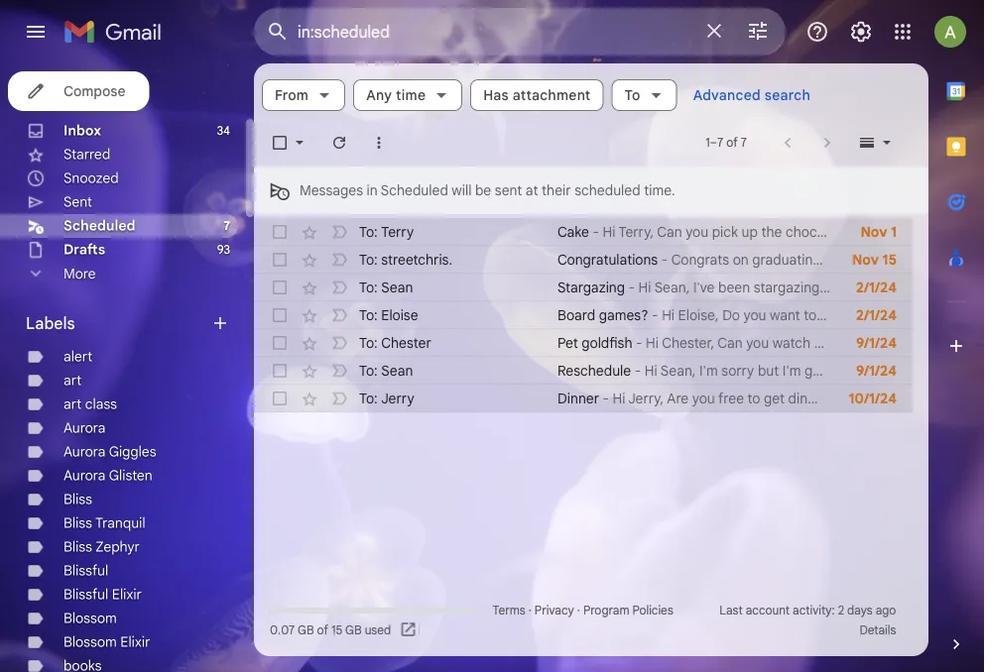 Task type: describe. For each thing, give the bounding box(es) containing it.
ago
[[876, 604, 896, 619]]

you for free
[[692, 390, 715, 407]]

used
[[365, 624, 391, 639]]

2 row from the top
[[254, 246, 913, 274]]

nov 15
[[852, 251, 897, 268]]

you for pick
[[686, 223, 709, 241]]

hi for hi terry, can you pick up the chocolate cake for the party? th
[[603, 223, 616, 241]]

- for reschedule
[[635, 362, 641, 380]]

will
[[452, 182, 472, 199]]

blossom elixir
[[64, 634, 150, 651]]

bliss tranquil link
[[64, 515, 145, 532]]

blossom link
[[64, 610, 117, 628]]

- down games?
[[636, 334, 643, 352]]

alert link
[[64, 348, 93, 366]]

pet
[[558, 334, 578, 352]]

to: sean for stargazing
[[359, 279, 413, 296]]

last account activity: 2 days ago details
[[720, 604, 896, 639]]

sean for stargazing
[[381, 279, 413, 296]]

in
[[367, 182, 378, 199]]

2/1/24 for board games? -
[[856, 307, 897, 324]]

days
[[847, 604, 873, 619]]

congratulations -
[[558, 251, 672, 268]]

scheduled
[[575, 182, 641, 199]]

clear search image
[[695, 11, 734, 51]]

blissful for blissful elixir
[[64, 586, 108, 604]]

eloise
[[381, 307, 418, 324]]

dinner - hi jerry, are you free to get dinner tonight? best, anna
[[558, 390, 955, 407]]

to: streetchris.
[[359, 251, 452, 268]]

- for congratulations
[[662, 251, 668, 268]]

cake
[[558, 223, 589, 241]]

2/1/24 for stargazing -
[[856, 279, 897, 296]]

messages
[[300, 182, 363, 199]]

at
[[526, 182, 538, 199]]

scheduled link
[[64, 217, 136, 235]]

pick
[[712, 223, 738, 241]]

tranquil
[[95, 515, 145, 532]]

giggles
[[109, 444, 156, 461]]

tonight?
[[832, 390, 884, 407]]

details link
[[860, 624, 896, 639]]

messages in scheduled will be sent at their scheduled time.
[[300, 182, 675, 199]]

terms
[[493, 604, 526, 619]]

games?
[[599, 307, 648, 324]]

blissful for blissful link
[[64, 563, 108, 580]]

class
[[85, 396, 117, 413]]

terms link
[[493, 604, 526, 619]]

0.07 gb of 15 gb used
[[270, 624, 391, 639]]

th
[[975, 223, 984, 241]]

of
[[317, 624, 328, 639]]

anna
[[923, 390, 955, 407]]

bliss link
[[64, 491, 92, 509]]

blissful link
[[64, 563, 108, 580]]

terms · privacy · program policies
[[493, 604, 674, 619]]

1 horizontal spatial scheduled
[[381, 182, 448, 199]]

inbox link
[[64, 122, 101, 139]]

1 · from the left
[[529, 604, 532, 619]]

labels
[[26, 314, 75, 333]]

cake
[[852, 223, 882, 241]]

has
[[483, 86, 509, 104]]

more
[[64, 265, 96, 283]]

main menu image
[[24, 20, 48, 44]]

best,
[[888, 390, 920, 407]]

board games? -
[[558, 307, 662, 324]]

2
[[838, 604, 844, 619]]

93
[[217, 243, 230, 257]]

to: for board games?
[[359, 307, 378, 324]]

reschedule -
[[558, 362, 645, 380]]

streetchris.
[[381, 251, 452, 268]]

2 · from the left
[[577, 604, 580, 619]]

search mail image
[[260, 14, 296, 50]]

account
[[746, 604, 790, 619]]

can
[[657, 223, 682, 241]]

inbox
[[64, 122, 101, 139]]

bliss tranquil
[[64, 515, 145, 532]]

bliss for bliss 'link'
[[64, 491, 92, 509]]

elixir for blissful elixir
[[112, 586, 142, 604]]

time.
[[644, 182, 675, 199]]

elixir for blossom elixir
[[120, 634, 150, 651]]

blossom for blossom elixir
[[64, 634, 117, 651]]

aurora glisten
[[64, 467, 153, 485]]

starred link
[[64, 146, 110, 163]]

refresh image
[[329, 133, 349, 153]]

to: for cake
[[359, 223, 378, 241]]

7 row from the top
[[254, 385, 955, 413]]

alert
[[64, 348, 93, 366]]

2 the from the left
[[907, 223, 928, 241]]

art link
[[64, 372, 82, 389]]

9/1/24 for reschedule -
[[856, 362, 897, 380]]

bliss zephyr
[[64, 539, 140, 556]]

2 gb from the left
[[345, 624, 362, 639]]

nov 1
[[861, 223, 897, 241]]

compose
[[64, 82, 125, 100]]

for
[[885, 223, 903, 241]]

their
[[542, 182, 571, 199]]

scheduled inside labels navigation
[[64, 217, 136, 235]]

blissful elixir
[[64, 586, 142, 604]]

aurora glisten link
[[64, 467, 153, 485]]

art for art class
[[64, 396, 82, 413]]

5 row from the top
[[254, 329, 913, 357]]

advanced search
[[693, 86, 811, 104]]

terry
[[381, 223, 414, 241]]

aurora giggles
[[64, 444, 156, 461]]



Task type: vqa. For each thing, say whether or not it's contained in the screenshot.
"Security" for Sep 29
no



Task type: locate. For each thing, give the bounding box(es) containing it.
1 bliss from the top
[[64, 491, 92, 509]]

are
[[667, 390, 689, 407]]

0 vertical spatial art
[[64, 372, 82, 389]]

bliss up bliss tranquil link
[[64, 491, 92, 509]]

main content containing from
[[254, 64, 984, 657]]

aurora giggles link
[[64, 444, 156, 461]]

art down art link
[[64, 396, 82, 413]]

get
[[764, 390, 785, 407]]

art class
[[64, 396, 117, 413]]

dinner
[[558, 390, 599, 407]]

up
[[742, 223, 758, 241]]

1 vertical spatial hi
[[613, 390, 626, 407]]

to: left jerry
[[359, 390, 378, 407]]

aurora link
[[64, 420, 106, 437]]

3 aurora from the top
[[64, 467, 106, 485]]

2 aurora from the top
[[64, 444, 106, 461]]

hi left jerry,
[[613, 390, 626, 407]]

0 horizontal spatial scheduled
[[64, 217, 136, 235]]

party?
[[931, 223, 972, 241]]

4 row from the top
[[254, 302, 913, 329]]

· right terms
[[529, 604, 532, 619]]

row down the stargazing
[[254, 302, 913, 329]]

art down alert
[[64, 372, 82, 389]]

1 sean from the top
[[381, 279, 413, 296]]

aurora for aurora giggles
[[64, 444, 106, 461]]

to: terry
[[359, 223, 414, 241]]

row
[[254, 218, 984, 246], [254, 246, 913, 274], [254, 274, 913, 302], [254, 302, 913, 329], [254, 329, 913, 357], [254, 357, 913, 385], [254, 385, 955, 413]]

art for art link
[[64, 372, 82, 389]]

2 blissful from the top
[[64, 586, 108, 604]]

nov for nov 1
[[861, 223, 888, 241]]

aurora down art class
[[64, 420, 106, 437]]

attachment
[[513, 86, 591, 104]]

2 blossom from the top
[[64, 634, 117, 651]]

0 vertical spatial sean
[[381, 279, 413, 296]]

0 vertical spatial you
[[686, 223, 709, 241]]

1 horizontal spatial 15
[[883, 251, 897, 268]]

- up games?
[[629, 279, 635, 296]]

blossom down the blissful elixir
[[64, 610, 117, 628]]

None checkbox
[[270, 133, 290, 153], [270, 222, 290, 242], [270, 250, 290, 270], [270, 306, 290, 325], [270, 361, 290, 381], [270, 133, 290, 153], [270, 222, 290, 242], [270, 250, 290, 270], [270, 306, 290, 325], [270, 361, 290, 381]]

stargazing -
[[558, 279, 639, 296]]

nov left 1
[[861, 223, 888, 241]]

zephyr
[[96, 539, 140, 556]]

1 2/1/24 from the top
[[856, 279, 897, 296]]

row down reschedule -
[[254, 385, 955, 413]]

to:
[[359, 223, 378, 241], [359, 251, 378, 268], [359, 279, 378, 296], [359, 307, 378, 324], [359, 334, 378, 352], [359, 362, 378, 380], [359, 390, 378, 407]]

tab list
[[929, 64, 984, 601]]

program
[[583, 604, 630, 619]]

- up jerry,
[[635, 362, 641, 380]]

4 to: from the top
[[359, 307, 378, 324]]

labels navigation
[[0, 64, 254, 673]]

2 2/1/24 from the top
[[856, 307, 897, 324]]

to: up 'to: jerry'
[[359, 362, 378, 380]]

2 vertical spatial aurora
[[64, 467, 106, 485]]

policies
[[633, 604, 674, 619]]

row up congratulations -
[[254, 218, 984, 246]]

the right for
[[907, 223, 928, 241]]

1 vertical spatial aurora
[[64, 444, 106, 461]]

7 to: from the top
[[359, 390, 378, 407]]

row down board
[[254, 329, 913, 357]]

7
[[224, 219, 230, 234]]

1 vertical spatial art
[[64, 396, 82, 413]]

None search field
[[254, 8, 786, 56]]

from button
[[262, 79, 345, 111]]

jerry,
[[628, 390, 664, 407]]

settings image
[[849, 20, 873, 44]]

blissful elixir link
[[64, 586, 142, 604]]

0 vertical spatial 9/1/24
[[856, 334, 897, 352]]

toggle split pane mode image
[[857, 133, 877, 153]]

advanced search options image
[[738, 11, 778, 51]]

0 vertical spatial bliss
[[64, 491, 92, 509]]

1 vertical spatial 2/1/24
[[856, 307, 897, 324]]

art class link
[[64, 396, 117, 413]]

1 horizontal spatial gb
[[345, 624, 362, 639]]

0 vertical spatial nov
[[861, 223, 888, 241]]

advanced search button
[[685, 77, 819, 113]]

0 horizontal spatial ·
[[529, 604, 532, 619]]

1 blissful from the top
[[64, 563, 108, 580]]

0 vertical spatial blossom
[[64, 610, 117, 628]]

snoozed link
[[64, 170, 119, 187]]

search
[[765, 86, 811, 104]]

- for cake
[[593, 223, 599, 241]]

hi for hi jerry, are you free to get dinner tonight? best, anna
[[613, 390, 626, 407]]

1 vertical spatial 15
[[331, 624, 343, 639]]

follow link to manage storage image
[[399, 621, 419, 641]]

blossom down blossom 'link'
[[64, 634, 117, 651]]

sean up eloise
[[381, 279, 413, 296]]

aurora up bliss 'link'
[[64, 467, 106, 485]]

footer containing terms
[[254, 601, 913, 641]]

bliss up blissful link
[[64, 539, 92, 556]]

1 vertical spatial scheduled
[[64, 217, 136, 235]]

2 art from the top
[[64, 396, 82, 413]]

1 blossom from the top
[[64, 610, 117, 628]]

more button
[[0, 262, 238, 286]]

3 to: from the top
[[359, 279, 378, 296]]

scheduled right in
[[381, 182, 448, 199]]

to: left terry
[[359, 223, 378, 241]]

0 vertical spatial aurora
[[64, 420, 106, 437]]

bliss for bliss zephyr
[[64, 539, 92, 556]]

blossom elixir link
[[64, 634, 150, 651]]

1 gb from the left
[[298, 624, 314, 639]]

goldfish
[[582, 334, 633, 352]]

sent
[[64, 193, 92, 211]]

0 vertical spatial scheduled
[[381, 182, 448, 199]]

5 to: from the top
[[359, 334, 378, 352]]

15 down 1
[[883, 251, 897, 268]]

1 horizontal spatial ·
[[577, 604, 580, 619]]

nov
[[861, 223, 888, 241], [852, 251, 879, 268]]

2 vertical spatial bliss
[[64, 539, 92, 556]]

to: sean for reschedule
[[359, 362, 413, 380]]

1 vertical spatial elixir
[[120, 634, 150, 651]]

15 right of
[[331, 624, 343, 639]]

starred
[[64, 146, 110, 163]]

2 9/1/24 from the top
[[856, 362, 897, 380]]

1 vertical spatial you
[[692, 390, 715, 407]]

2 sean from the top
[[381, 362, 413, 380]]

to: for dinner
[[359, 390, 378, 407]]

nov down "cake"
[[852, 251, 879, 268]]

sent link
[[64, 193, 92, 211]]

0 horizontal spatial 15
[[331, 624, 343, 639]]

bliss down bliss 'link'
[[64, 515, 92, 532]]

to: left eloise
[[359, 307, 378, 324]]

0 horizontal spatial gb
[[298, 624, 314, 639]]

to: sean up 'to: jerry'
[[359, 362, 413, 380]]

1 art from the top
[[64, 372, 82, 389]]

row up dinner
[[254, 357, 913, 385]]

to
[[748, 390, 761, 407]]

9/1/24 for pet goldfish -
[[856, 334, 897, 352]]

to: down to: eloise
[[359, 334, 378, 352]]

1 vertical spatial sean
[[381, 362, 413, 380]]

1 to: from the top
[[359, 223, 378, 241]]

to: for reschedule
[[359, 362, 378, 380]]

2 to: sean from the top
[[359, 362, 413, 380]]

privacy link
[[535, 604, 574, 619]]

1 the from the left
[[761, 223, 782, 241]]

activity:
[[793, 604, 835, 619]]

footer
[[254, 601, 913, 641]]

- right games?
[[652, 307, 658, 324]]

snoozed
[[64, 170, 119, 187]]

elixir down the blissful elixir
[[120, 634, 150, 651]]

terry,
[[619, 223, 654, 241]]

aurora
[[64, 420, 106, 437], [64, 444, 106, 461], [64, 467, 106, 485]]

sent
[[495, 182, 522, 199]]

- for stargazing
[[629, 279, 635, 296]]

sean up jerry
[[381, 362, 413, 380]]

jerry
[[381, 390, 414, 407]]

gb left of
[[298, 624, 314, 639]]

to: sean
[[359, 279, 413, 296], [359, 362, 413, 380]]

1 aurora from the top
[[64, 420, 106, 437]]

to: sean up to: eloise
[[359, 279, 413, 296]]

None checkbox
[[270, 278, 290, 298], [270, 333, 290, 353], [270, 389, 290, 409], [270, 278, 290, 298], [270, 333, 290, 353], [270, 389, 290, 409]]

0 horizontal spatial the
[[761, 223, 782, 241]]

footer inside main content
[[254, 601, 913, 641]]

to: for congratulations
[[359, 251, 378, 268]]

6 row from the top
[[254, 357, 913, 385]]

details
[[860, 624, 896, 639]]

from
[[275, 86, 309, 104]]

elixir up blossom 'link'
[[112, 586, 142, 604]]

you right are
[[692, 390, 715, 407]]

2 to: from the top
[[359, 251, 378, 268]]

to: for stargazing
[[359, 279, 378, 296]]

0 vertical spatial 15
[[883, 251, 897, 268]]

2 bliss from the top
[[64, 515, 92, 532]]

1 9/1/24 from the top
[[856, 334, 897, 352]]

1 vertical spatial to: sean
[[359, 362, 413, 380]]

0 vertical spatial blissful
[[64, 563, 108, 580]]

advanced
[[693, 86, 761, 104]]

1 vertical spatial blissful
[[64, 586, 108, 604]]

to: up to: eloise
[[359, 279, 378, 296]]

bliss for bliss tranquil
[[64, 515, 92, 532]]

·
[[529, 604, 532, 619], [577, 604, 580, 619]]

- right dinner
[[603, 390, 609, 407]]

aurora down aurora 'link'
[[64, 444, 106, 461]]

1
[[891, 223, 897, 241]]

0 vertical spatial elixir
[[112, 586, 142, 604]]

scheduled up drafts
[[64, 217, 136, 235]]

blossom for blossom 'link'
[[64, 610, 117, 628]]

3 row from the top
[[254, 274, 913, 302]]

chocolate
[[786, 223, 848, 241]]

0 vertical spatial 2/1/24
[[856, 279, 897, 296]]

art
[[64, 372, 82, 389], [64, 396, 82, 413]]

- for dinner
[[603, 390, 609, 407]]

scheduled
[[381, 182, 448, 199], [64, 217, 136, 235]]

nov for nov 15
[[852, 251, 879, 268]]

board
[[558, 307, 595, 324]]

aurora for aurora glisten
[[64, 467, 106, 485]]

blossom
[[64, 610, 117, 628], [64, 634, 117, 651]]

to: for pet goldfish
[[359, 334, 378, 352]]

glisten
[[109, 467, 153, 485]]

row up the stargazing
[[254, 246, 913, 274]]

you
[[686, 223, 709, 241], [692, 390, 715, 407]]

blissful down blissful link
[[64, 586, 108, 604]]

has attachment
[[483, 86, 591, 104]]

0 vertical spatial to: sean
[[359, 279, 413, 296]]

the right up
[[761, 223, 782, 241]]

pet goldfish -
[[558, 334, 646, 352]]

1 vertical spatial 9/1/24
[[856, 362, 897, 380]]

gmail image
[[64, 12, 172, 52]]

congratulations
[[558, 251, 658, 268]]

3 bliss from the top
[[64, 539, 92, 556]]

1 row from the top
[[254, 218, 984, 246]]

sean for reschedule
[[381, 362, 413, 380]]

gb left used
[[345, 624, 362, 639]]

aurora for aurora 'link'
[[64, 420, 106, 437]]

- right cake
[[593, 223, 599, 241]]

the
[[761, 223, 782, 241], [907, 223, 928, 241]]

you right can
[[686, 223, 709, 241]]

bliss zephyr link
[[64, 539, 140, 556]]

· right privacy
[[577, 604, 580, 619]]

0 vertical spatial hi
[[603, 223, 616, 241]]

dinner
[[788, 390, 829, 407]]

Search mail text field
[[298, 22, 691, 42]]

main content
[[254, 64, 984, 657]]

6 to: from the top
[[359, 362, 378, 380]]

support image
[[806, 20, 830, 44]]

1 to: sean from the top
[[359, 279, 413, 296]]

has attachment button
[[471, 79, 604, 111]]

stargazing
[[558, 279, 625, 296]]

0.07
[[270, 624, 295, 639]]

to: chester
[[359, 334, 431, 352]]

hi left terry, on the right top
[[603, 223, 616, 241]]

blissful down bliss zephyr link at the bottom left
[[64, 563, 108, 580]]

row up board
[[254, 274, 913, 302]]

1 vertical spatial bliss
[[64, 515, 92, 532]]

1 vertical spatial blossom
[[64, 634, 117, 651]]

privacy
[[535, 604, 574, 619]]

drafts link
[[64, 241, 105, 258]]

reschedule
[[558, 362, 631, 380]]

- down can
[[662, 251, 668, 268]]

10/1/24
[[849, 390, 897, 407]]

labels heading
[[26, 314, 210, 333]]

to: down to: terry
[[359, 251, 378, 268]]

1 horizontal spatial the
[[907, 223, 928, 241]]

1 vertical spatial nov
[[852, 251, 879, 268]]

free
[[719, 390, 744, 407]]

cake - hi terry, can you pick up the chocolate cake for the party? th
[[558, 223, 984, 241]]

program policies link
[[583, 604, 674, 619]]



